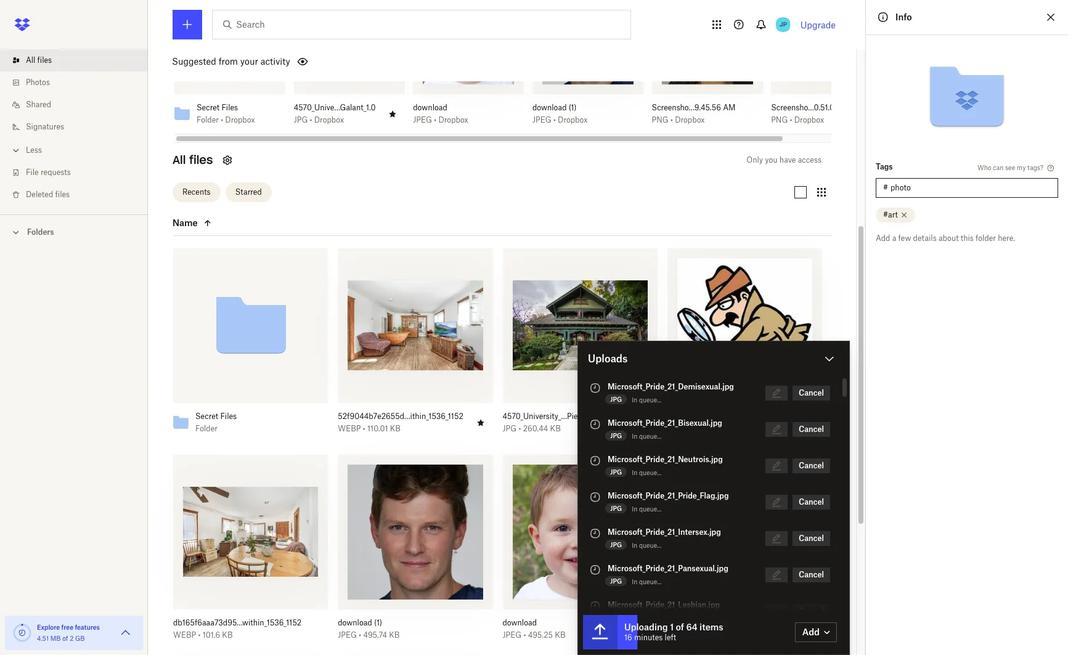 Task type: locate. For each thing, give the bounding box(es) containing it.
1 vertical spatial folder
[[195, 424, 218, 433]]

microsoft_pride_21_neutrois.jpg
[[608, 455, 723, 464]]

secret for secret files folder • dropbox
[[197, 103, 220, 112]]

files inside secret files folder
[[220, 412, 237, 421]]

0 horizontal spatial jpeg • dropbox button
[[413, 115, 497, 125]]

microsoft_pride_21_pansexual.jpg
[[608, 564, 728, 573]]

(1) for 495.74
[[374, 618, 382, 627]]

0 vertical spatial (1)
[[569, 103, 577, 112]]

jpeg
[[413, 115, 432, 124], [533, 115, 551, 124], [338, 630, 357, 640], [503, 630, 522, 640]]

kb right 495.74 on the left bottom
[[389, 630, 400, 640]]

in up microsoft_pride_21_bisexual.jpg
[[632, 396, 637, 404]]

upload pending image for microsoft_pride_21_neutrois.jpg
[[588, 454, 603, 468]]

1 horizontal spatial png
[[771, 115, 788, 124]]

am inside screensho…0.51.08 am png • dropbox
[[841, 103, 854, 112]]

jpg inside the 4570_university_…pierre_galant_1.0 jpg • 260.44 kb
[[503, 424, 517, 433]]

features
[[75, 624, 100, 631]]

png • dropbox button for screensho…9.45.56
[[652, 115, 736, 125]]

kb inside the 4570_university_…pierre_galant_1.0 jpg • 260.44 kb
[[550, 424, 561, 433]]

2 jpeg • dropbox button from the left
[[533, 115, 616, 125]]

files right deleted
[[55, 190, 70, 199]]

download (1) button for download (1) jpeg • 495.74 kb
[[338, 618, 466, 628]]

0 horizontal spatial png • dropbox button
[[652, 115, 736, 125]]

cancel for microsoft_pride_21_demisexual.jpg
[[799, 388, 824, 398]]

uploading
[[624, 622, 668, 632]]

1 horizontal spatial jpeg • dropbox button
[[533, 115, 616, 125]]

kb down the 4570_university_…pierre_galant_1.0
[[550, 424, 561, 433]]

2 horizontal spatial webp
[[667, 630, 690, 640]]

53.6
[[697, 630, 712, 640]]

1 horizontal spatial (1)
[[569, 103, 577, 112]]

microsoft_pride_21_intersex.jpg
[[608, 528, 721, 537]]

1 am from the left
[[723, 103, 736, 112]]

1 png • dropbox button from the left
[[652, 115, 736, 125]]

am right screensho…0.51.08
[[841, 103, 854, 112]]

1 vertical spatial all files
[[173, 153, 213, 167]]

folder for secret files folder • dropbox
[[197, 115, 219, 124]]

uploading 1 of 64 items 16 minutes left
[[624, 622, 723, 642]]

1
[[670, 622, 674, 632]]

0 horizontal spatial am
[[723, 103, 736, 112]]

Add a tag text field
[[891, 181, 1051, 195]]

3 queue... from the top
[[639, 469, 662, 476]]

am
[[723, 103, 736, 112], [841, 103, 854, 112]]

5 in from the top
[[632, 542, 637, 549]]

2
[[70, 635, 74, 642]]

1 queue... from the top
[[639, 396, 662, 404]]

dropbox inside the secret files folder • dropbox
[[225, 115, 255, 124]]

webp down inflatable-
[[667, 630, 690, 640]]

files inside 'all files' link
[[37, 55, 52, 65]]

5 in queue... from the top
[[632, 542, 662, 549]]

dropbox for screensho…0.51.08 am
[[794, 115, 824, 124]]

file, 52f9044b7e2655d26eb85c0b2abdc392-uncropped_scaled_within_1536_1152.webp row
[[333, 248, 493, 442]]

files
[[222, 103, 238, 112], [220, 412, 237, 421]]

kb down pants- on the right bottom of the page
[[714, 630, 725, 640]]

add a few details about this folder here.
[[876, 234, 1015, 243]]

kb inside inflatable-pants-…y-inline-200227-5 webp • 53.6 kb
[[714, 630, 725, 640]]

jpg down microsoft_pride_21_bisexual.jpg
[[610, 432, 622, 439]]

2 vertical spatial upload pending image
[[588, 526, 603, 541]]

kb right 495.25
[[555, 630, 566, 640]]

secret files button inside row
[[195, 412, 306, 421]]

webp inside db165f6aaa73d95…within_1536_1152 webp • 101.6 kb
[[173, 630, 196, 640]]

png • dropbox button down screensho…0.51.08 am button
[[771, 115, 855, 125]]

name
[[173, 218, 198, 228]]

queue... down microsoft_pride_21_pansexual.jpg
[[639, 578, 662, 586]]

secret inside the secret files folder • dropbox
[[197, 103, 220, 112]]

all files up photos
[[26, 55, 52, 65]]

jpg
[[294, 115, 308, 124], [610, 396, 622, 403], [503, 424, 517, 433], [667, 424, 681, 433], [610, 432, 622, 439], [610, 468, 622, 476], [610, 505, 622, 512], [610, 541, 622, 549], [610, 578, 622, 585]]

1 jpeg • dropbox button from the left
[[413, 115, 497, 125]]

3 upload pending image from the top
[[588, 526, 603, 541]]

0 horizontal spatial all files
[[26, 55, 52, 65]]

3 cancel from the top
[[799, 461, 824, 470]]

add button
[[795, 623, 837, 642]]

secret files button
[[197, 103, 263, 113], [195, 412, 306, 421]]

queue...
[[639, 396, 662, 404], [639, 433, 662, 440], [639, 469, 662, 476], [639, 505, 662, 513], [639, 542, 662, 549], [639, 578, 662, 586]]

shared link
[[10, 94, 148, 116]]

1 cancel button from the top
[[793, 386, 830, 401]]

495.74
[[363, 630, 387, 640]]

secret files folder
[[195, 412, 237, 433]]

queue... for microsoft_pride_21_bisexual.jpg
[[639, 433, 662, 440]]

64
[[686, 622, 698, 632]]

list
[[0, 42, 148, 214]]

in down microsoft_pride_21_pride_flag.jpg
[[632, 505, 637, 513]]

dropbox inside 4570_unive…galant_1.0 jpg • dropbox
[[314, 115, 344, 124]]

jpg left the 260.44 at the bottom of page
[[503, 424, 517, 433]]

jpg for microsoft_pride_21_intersex.jpg
[[610, 541, 622, 549]]

4 in queue... from the top
[[632, 505, 662, 513]]

jpeg • dropbox button for download
[[413, 115, 497, 125]]

1 vertical spatial download button
[[503, 618, 630, 628]]

queue... for microsoft_pride_21_demisexual.jpg
[[639, 396, 662, 404]]

am inside 'screensho…9.45.56 am png • dropbox'
[[723, 103, 736, 112]]

6 queue... from the top
[[639, 578, 662, 586]]

(1)
[[569, 103, 577, 112], [374, 618, 382, 627]]

folders button
[[0, 223, 148, 241]]

5 queue... from the top
[[639, 542, 662, 549]]

minutes
[[634, 633, 663, 642]]

folder for secret files folder
[[195, 424, 218, 433]]

• inside 52f9044b7e2655d…ithin_1536_1152 webp • 110.01 kb
[[363, 424, 365, 433]]

photos
[[26, 78, 50, 87]]

queue... for microsoft_pride_21_neutrois.jpg
[[639, 469, 662, 476]]

folder inside the secret files folder • dropbox
[[197, 115, 219, 124]]

• inside 4570_unive…galant_1.0 jpg • dropbox
[[310, 115, 312, 124]]

add for add
[[802, 627, 820, 637]]

5 cancel from the top
[[799, 534, 824, 543]]

0 vertical spatial folder
[[197, 115, 219, 124]]

download button
[[413, 103, 497, 113], [503, 618, 630, 628]]

0 horizontal spatial webp
[[173, 630, 196, 640]]

0 horizontal spatial all
[[26, 55, 35, 65]]

signatures link
[[10, 116, 148, 138]]

(1) inside download (1) jpeg • 495.74 kb
[[374, 618, 382, 627]]

all files up recents
[[173, 153, 213, 167]]

secret files button for secret files folder • dropbox
[[197, 103, 263, 113]]

png inside 'screensho…9.45.56 am png • dropbox'
[[652, 115, 669, 124]]

jpg for microsoft_pride_21_pride_flag.jpg
[[610, 505, 622, 512]]

download for download jpeg • dropbox
[[413, 103, 447, 112]]

2 horizontal spatial files
[[189, 153, 213, 167]]

file
[[26, 168, 39, 177]]

52f9044b7e2655d…ithin_1536_1152 button
[[338, 412, 466, 421]]

0 vertical spatial download (1) button
[[533, 103, 616, 113]]

few
[[898, 234, 911, 243]]

jpg down microsoft_pride_21_pride_flag.jpg
[[610, 505, 622, 512]]

in queue... for microsoft_pride_21_pride_flag.jpg
[[632, 505, 662, 513]]

queue... down microsoft_pride_21_neutrois.jpg
[[639, 469, 662, 476]]

0 vertical spatial download button
[[413, 103, 497, 113]]

7 cancel button from the top
[[793, 604, 830, 619]]

1 vertical spatial of
[[62, 635, 68, 642]]

in down microsoft_pride_21_intersex.jpg
[[632, 542, 637, 549]]

kb inside 1703238 jpg • 26.08 kb
[[710, 424, 721, 433]]

cancel for microsoft_pride_21_intersex.jpg
[[799, 534, 824, 543]]

have
[[780, 155, 796, 164]]

download (1) button inside file, download (1).jpeg "row"
[[338, 618, 466, 628]]

files inside the secret files folder • dropbox
[[222, 103, 238, 112]]

in queue... down microsoft_pride_21_neutrois.jpg
[[632, 469, 662, 476]]

upload pending image for microsoft_pride_21_bisexual.jpg
[[588, 417, 603, 432]]

1703238 button
[[667, 412, 795, 421]]

4 cancel from the top
[[799, 497, 824, 507]]

1 horizontal spatial add
[[876, 234, 890, 243]]

jpg down microsoft_pride_21_intersex.jpg
[[610, 541, 622, 549]]

in down microsoft_pride_21_pansexual.jpg
[[632, 578, 637, 586]]

1 cancel from the top
[[799, 388, 824, 398]]

files for secret files folder • dropbox
[[222, 103, 238, 112]]

of inside explore free features 4.51 mb of 2 gb
[[62, 635, 68, 642]]

1 vertical spatial files
[[220, 412, 237, 421]]

only you have access
[[747, 155, 822, 164]]

0 vertical spatial upload pending image
[[588, 417, 603, 432]]

download for download (1) jpeg • dropbox
[[533, 103, 567, 112]]

6 dropbox from the left
[[794, 115, 824, 124]]

1 vertical spatial (1)
[[374, 618, 382, 627]]

folder
[[197, 115, 219, 124], [195, 424, 218, 433]]

cancel for microsoft_pride_21_neutrois.jpg
[[799, 461, 824, 470]]

2 cancel button from the top
[[793, 422, 830, 437]]

in down microsoft_pride_21_bisexual.jpg
[[632, 433, 637, 440]]

kb inside download jpeg • 495.25 kb
[[555, 630, 566, 640]]

2 upload pending image from the top
[[588, 454, 603, 468]]

screensho…9.45.56 am png • dropbox
[[652, 103, 736, 124]]

all up recents
[[173, 153, 186, 167]]

1 upload pending image from the top
[[588, 381, 603, 396]]

kb down db165f6aaa73d95…within_1536_1152 button
[[222, 630, 233, 640]]

0 horizontal spatial add
[[802, 627, 820, 637]]

requests
[[41, 168, 71, 177]]

jpg down uploads
[[610, 396, 622, 403]]

png down screensho…0.51.08
[[771, 115, 788, 124]]

5 cancel button from the top
[[793, 531, 830, 546]]

add inside popup button
[[802, 627, 820, 637]]

file, 1703238.jpg row
[[662, 248, 822, 442]]

png inside screensho…0.51.08 am png • dropbox
[[771, 115, 788, 124]]

in queue... down microsoft_pride_21_pride_flag.jpg
[[632, 505, 662, 513]]

1 vertical spatial secret
[[195, 412, 218, 421]]

#art
[[883, 210, 898, 219]]

all inside list item
[[26, 55, 35, 65]]

file, inflatable-pants-today-inline-200227-5.webp row
[[662, 455, 822, 649]]

1 horizontal spatial am
[[841, 103, 854, 112]]

webp left 101.6
[[173, 630, 196, 640]]

queue... down microsoft_pride_21_pride_flag.jpg
[[639, 505, 662, 513]]

2 in queue... from the top
[[632, 433, 662, 440]]

1 in queue... from the top
[[632, 396, 662, 404]]

0 vertical spatial files
[[37, 55, 52, 65]]

signatures
[[26, 122, 64, 131]]

in queue... for microsoft_pride_21_intersex.jpg
[[632, 542, 662, 549]]

jpg down 1703238
[[667, 424, 681, 433]]

• inside 'screensho…9.45.56 am png • dropbox'
[[671, 115, 673, 124]]

52f9044b7e2655d…ithin_1536_1152 webp • 110.01 kb
[[338, 412, 463, 433]]

screensho…0.51.08
[[771, 103, 839, 112]]

left
[[665, 633, 676, 642]]

kb for jpg • 26.08 kb
[[710, 424, 721, 433]]

webp left 110.01
[[338, 424, 361, 433]]

• inside db165f6aaa73d95…within_1536_1152 webp • 101.6 kb
[[198, 630, 201, 640]]

2 dropbox from the left
[[314, 115, 344, 124]]

screensho…0.51.08 am button
[[771, 103, 855, 113]]

7 cancel from the top
[[799, 607, 824, 616]]

kb right the 26.08
[[710, 424, 721, 433]]

jpg down microsoft_pride_21_neutrois.jpg
[[610, 468, 622, 476]]

in queue... down microsoft_pride_21_demisexual.jpg
[[632, 396, 662, 404]]

4 cancel button from the top
[[793, 495, 830, 510]]

2 cancel from the top
[[799, 425, 824, 434]]

0 vertical spatial secret
[[197, 103, 220, 112]]

0 vertical spatial secret files button
[[197, 103, 263, 113]]

1 horizontal spatial of
[[676, 622, 684, 632]]

see
[[1005, 164, 1015, 171]]

1 vertical spatial add
[[802, 627, 820, 637]]

in down microsoft_pride_21_neutrois.jpg
[[632, 469, 637, 476]]

kb down 52f9044b7e2655d…ithin_1536_1152
[[390, 424, 401, 433]]

of left 2
[[62, 635, 68, 642]]

secret files button for secret files folder
[[195, 412, 306, 421]]

download (1) button
[[533, 103, 616, 113], [338, 618, 466, 628]]

0 horizontal spatial files
[[37, 55, 52, 65]]

file, download.jpeg row
[[498, 455, 658, 649]]

jpg for microsoft_pride_21_bisexual.jpg
[[610, 432, 622, 439]]

kb inside db165f6aaa73d95…within_1536_1152 webp • 101.6 kb
[[222, 630, 233, 640]]

• inside download (1) jpeg • dropbox
[[553, 115, 556, 124]]

in queue... for microsoft_pride_21_bisexual.jpg
[[632, 433, 662, 440]]

2 in from the top
[[632, 433, 637, 440]]

0 horizontal spatial png
[[652, 115, 669, 124]]

microsoft_pride_21_bisexual.jpg
[[608, 419, 722, 428]]

2 am from the left
[[841, 103, 854, 112]]

3 in from the top
[[632, 469, 637, 476]]

1 horizontal spatial download (1) button
[[533, 103, 616, 113]]

in for microsoft_pride_21_pride_flag.jpg
[[632, 505, 637, 513]]

3 cancel button from the top
[[793, 459, 830, 473]]

0 vertical spatial all files
[[26, 55, 52, 65]]

101.6
[[203, 630, 220, 640]]

1 in from the top
[[632, 396, 637, 404]]

files for deleted files link
[[55, 190, 70, 199]]

am right the screensho…9.45.56
[[723, 103, 736, 112]]

kb inside 52f9044b7e2655d…ithin_1536_1152 webp • 110.01 kb
[[390, 424, 401, 433]]

in queue... down microsoft_pride_21_pansexual.jpg
[[632, 578, 662, 586]]

download for download (1) jpeg • 495.74 kb
[[338, 618, 372, 627]]

download (1) button for download (1) jpeg • dropbox
[[533, 103, 616, 113]]

download inside download (1) jpeg • 495.74 kb
[[338, 618, 372, 627]]

1 vertical spatial all
[[173, 153, 186, 167]]

add left a
[[876, 234, 890, 243]]

0 horizontal spatial of
[[62, 635, 68, 642]]

upload pending image
[[588, 381, 603, 396], [588, 490, 603, 505], [588, 563, 603, 578], [588, 599, 603, 614]]

kb
[[390, 424, 401, 433], [550, 424, 561, 433], [710, 424, 721, 433], [222, 630, 233, 640], [389, 630, 400, 640], [555, 630, 566, 640], [714, 630, 725, 640]]

in queue... down microsoft_pride_21_bisexual.jpg
[[632, 433, 662, 440]]

upgrade link
[[800, 19, 836, 30]]

download inside download (1) jpeg • dropbox
[[533, 103, 567, 112]]

2 png from the left
[[771, 115, 788, 124]]

in for microsoft_pride_21_demisexual.jpg
[[632, 396, 637, 404]]

• inside download (1) jpeg • 495.74 kb
[[359, 630, 361, 640]]

1 png from the left
[[652, 115, 669, 124]]

jpg up microsoft_pride_21_lesbian.jpg
[[610, 578, 622, 585]]

0 vertical spatial add
[[876, 234, 890, 243]]

your
[[240, 56, 258, 67]]

3 dropbox from the left
[[439, 115, 468, 124]]

1 horizontal spatial all
[[173, 153, 186, 167]]

0 vertical spatial of
[[676, 622, 684, 632]]

3 upload pending image from the top
[[588, 563, 603, 578]]

4 dropbox from the left
[[558, 115, 588, 124]]

kb for webp • 101.6 kb
[[222, 630, 233, 640]]

in queue... down microsoft_pride_21_intersex.jpg
[[632, 542, 662, 549]]

png • dropbox button
[[652, 115, 736, 125], [771, 115, 855, 125]]

files inside deleted files link
[[55, 190, 70, 199]]

0 vertical spatial all
[[26, 55, 35, 65]]

secret for secret files folder
[[195, 412, 218, 421]]

queue... down microsoft_pride_21_bisexual.jpg
[[639, 433, 662, 440]]

1 horizontal spatial files
[[55, 190, 70, 199]]

download inside the download jpeg • dropbox
[[413, 103, 447, 112]]

0 vertical spatial files
[[222, 103, 238, 112]]

png for screensho…9.45.56 am png • dropbox
[[652, 115, 669, 124]]

3 in queue... from the top
[[632, 469, 662, 476]]

jpeg • dropbox button for download (1)
[[533, 115, 616, 125]]

6 in queue... from the top
[[632, 578, 662, 586]]

6 cancel button from the top
[[793, 568, 830, 582]]

jpg down 4570_unive…galant_1.0
[[294, 115, 308, 124]]

0 horizontal spatial download button
[[413, 103, 497, 113]]

1 horizontal spatial webp
[[338, 424, 361, 433]]

1 dropbox from the left
[[225, 115, 255, 124]]

folder inside secret files folder
[[195, 424, 218, 433]]

2 vertical spatial files
[[55, 190, 70, 199]]

of right 1
[[676, 622, 684, 632]]

file, db165f6aaa73d95c9004256537e7037b-uncropped_scaled_within_1536_1152.webp row
[[168, 455, 328, 649]]

jpg for microsoft_pride_21_pansexual.jpg
[[610, 578, 622, 585]]

dropbox for screensho…9.45.56 am
[[675, 115, 705, 124]]

all up photos
[[26, 55, 35, 65]]

dropbox
[[225, 115, 255, 124], [314, 115, 344, 124], [439, 115, 468, 124], [558, 115, 588, 124], [675, 115, 705, 124], [794, 115, 824, 124]]

2 png • dropbox button from the left
[[771, 115, 855, 125]]

• inside download jpeg • 495.25 kb
[[524, 630, 526, 640]]

#
[[883, 183, 888, 192]]

png down the screensho…9.45.56
[[652, 115, 669, 124]]

1 vertical spatial files
[[189, 153, 213, 167]]

4 queue... from the top
[[639, 505, 662, 513]]

all files inside list item
[[26, 55, 52, 65]]

folder, secret files row
[[168, 248, 328, 442]]

queue... down microsoft_pride_21_intersex.jpg
[[639, 542, 662, 549]]

cancel button for microsoft_pride_21_pride_flag.jpg
[[793, 495, 830, 510]]

1 vertical spatial download (1) button
[[338, 618, 466, 628]]

0 horizontal spatial (1)
[[374, 618, 382, 627]]

jpg inside 1703238 jpg • 26.08 kb
[[667, 424, 681, 433]]

tags
[[876, 162, 893, 171]]

secret files folder • dropbox
[[197, 103, 255, 124]]

download button inside row
[[503, 618, 630, 628]]

1 upload pending image from the top
[[588, 417, 603, 432]]

dropbox inside screensho…0.51.08 am png • dropbox
[[794, 115, 824, 124]]

webp inside 52f9044b7e2655d…ithin_1536_1152 webp • 110.01 kb
[[338, 424, 361, 433]]

2 upload pending image from the top
[[588, 490, 603, 505]]

files left folder settings icon
[[189, 153, 213, 167]]

download inside download jpeg • 495.25 kb
[[503, 618, 537, 627]]

dropbox inside download (1) jpeg • dropbox
[[558, 115, 588, 124]]

add right 5
[[802, 627, 820, 637]]

1 vertical spatial secret files button
[[195, 412, 306, 421]]

in queue... for microsoft_pride_21_demisexual.jpg
[[632, 396, 662, 404]]

1 horizontal spatial png • dropbox button
[[771, 115, 855, 125]]

0 horizontal spatial download (1) button
[[338, 618, 466, 628]]

png for screensho…0.51.08 am png • dropbox
[[771, 115, 788, 124]]

jpg • dropbox button
[[294, 115, 378, 125]]

5 dropbox from the left
[[675, 115, 705, 124]]

6 cancel from the top
[[799, 570, 824, 579]]

folders
[[27, 227, 54, 237]]

dropbox for secret files
[[225, 115, 255, 124]]

1 horizontal spatial download button
[[503, 618, 630, 628]]

(1) inside download (1) jpeg • dropbox
[[569, 103, 577, 112]]

close right sidebar image
[[1044, 10, 1058, 25]]

4 in from the top
[[632, 505, 637, 513]]

dropbox inside 'screensho…9.45.56 am png • dropbox'
[[675, 115, 705, 124]]

download button for download jpeg • dropbox
[[413, 103, 497, 113]]

starred
[[235, 187, 262, 197]]

upload pending image
[[588, 417, 603, 432], [588, 454, 603, 468], [588, 526, 603, 541]]

queue... down microsoft_pride_21_demisexual.jpg
[[639, 396, 662, 404]]

am for screensho…9.45.56 am png • dropbox
[[723, 103, 736, 112]]

6 in from the top
[[632, 578, 637, 586]]

in for microsoft_pride_21_intersex.jpg
[[632, 542, 637, 549]]

secret
[[197, 103, 220, 112], [195, 412, 218, 421]]

2 queue... from the top
[[639, 433, 662, 440]]

files up photos
[[37, 55, 52, 65]]

png • dropbox button down screensho…9.45.56 am button
[[652, 115, 736, 125]]

screensho…0.51.08 am png • dropbox
[[771, 103, 854, 124]]

files for 'all files' link
[[37, 55, 52, 65]]

secret inside secret files folder
[[195, 412, 218, 421]]

1 vertical spatial upload pending image
[[588, 454, 603, 468]]



Task type: describe. For each thing, give the bounding box(es) containing it.
suggested from your activity
[[172, 56, 290, 67]]

jpeg inside the download jpeg • dropbox
[[413, 115, 432, 124]]

inflatable-pants-…y-inline-200227-5 button
[[667, 618, 795, 628]]

jpg for microsoft_pride_21_demisexual.jpg
[[610, 396, 622, 403]]

5
[[790, 618, 795, 627]]

upload pending image for microsoft_pride_21_pansexual.jpg
[[588, 563, 603, 578]]

#art button
[[876, 208, 915, 223]]

who
[[978, 164, 991, 171]]

dropbox inside the download jpeg • dropbox
[[439, 115, 468, 124]]

in for microsoft_pride_21_neutrois.jpg
[[632, 469, 637, 476]]

cancel button for microsoft_pride_21_intersex.jpg
[[793, 531, 830, 546]]

microsoft_pride_21_lesbian.jpg
[[608, 600, 720, 610]]

who can see my tags? image
[[1046, 163, 1056, 173]]

• inside screensho…0.51.08 am png • dropbox
[[790, 115, 792, 124]]

items
[[700, 622, 723, 632]]

my
[[1017, 164, 1026, 171]]

jpg inside 4570_unive…galant_1.0 jpg • dropbox
[[294, 115, 308, 124]]

file requests link
[[10, 161, 148, 184]]

am for screensho…0.51.08 am png • dropbox
[[841, 103, 854, 112]]

…y-
[[726, 618, 738, 627]]

cancel for microsoft_pride_21_bisexual.jpg
[[799, 425, 824, 434]]

uploading file status
[[583, 615, 618, 652]]

26.08
[[688, 424, 708, 433]]

free
[[61, 624, 73, 631]]

• inside the download jpeg • dropbox
[[434, 115, 437, 124]]

pants-
[[703, 618, 726, 627]]

about
[[939, 234, 959, 243]]

webp for webp • 101.6 kb
[[173, 630, 196, 640]]

folder
[[976, 234, 996, 243]]

download for download jpeg • 495.25 kb
[[503, 618, 537, 627]]

webp for webp • 110.01 kb
[[338, 424, 361, 433]]

db165f6aaa73d95…within_1536_1152
[[173, 618, 302, 627]]

jpeg inside download (1) jpeg • 495.74 kb
[[338, 630, 357, 640]]

list containing all files
[[0, 42, 148, 214]]

upload pending image for microsoft_pride_21_demisexual.jpg
[[588, 381, 603, 396]]

cancel button for microsoft_pride_21_pansexual.jpg
[[793, 568, 830, 582]]

jp
[[779, 20, 787, 28]]

file requests
[[26, 168, 71, 177]]

a
[[892, 234, 896, 243]]

• inside the secret files folder • dropbox
[[221, 115, 223, 124]]

deleted files link
[[10, 184, 148, 206]]

microsoft_pride_21_lesbian.jpg cancel
[[608, 600, 824, 616]]

in for microsoft_pride_21_pansexual.jpg
[[632, 578, 637, 586]]

52f9044b7e2655d…ithin_1536_1152
[[338, 412, 463, 421]]

upload pending image for microsoft_pride_21_intersex.jpg
[[588, 526, 603, 541]]

110.01
[[367, 424, 388, 433]]

files for secret files folder
[[220, 412, 237, 421]]

• inside inflatable-pants-…y-inline-200227-5 webp • 53.6 kb
[[692, 630, 695, 640]]

details
[[913, 234, 937, 243]]

db165f6aaa73d95…within_1536_1152 webp • 101.6 kb
[[173, 618, 302, 640]]

cancel button for microsoft_pride_21_bisexual.jpg
[[793, 422, 830, 437]]

kb inside download (1) jpeg • 495.74 kb
[[389, 630, 400, 640]]

jp button
[[773, 15, 793, 35]]

4570_unive…galant_1.0 button
[[294, 103, 378, 113]]

less image
[[10, 144, 22, 157]]

recents
[[182, 187, 211, 197]]

webp inside inflatable-pants-…y-inline-200227-5 webp • 53.6 kb
[[667, 630, 690, 640]]

uploads alert
[[578, 341, 850, 655]]

cancel button for microsoft_pride_21_neutrois.jpg
[[793, 459, 830, 473]]

activity
[[261, 56, 290, 67]]

kb for jpg • 260.44 kb
[[550, 424, 561, 433]]

4570_university_…pierre_galant_1.0 button
[[503, 412, 630, 421]]

in queue... for microsoft_pride_21_neutrois.jpg
[[632, 469, 662, 476]]

4570_university_…pierre_galant_1.0 jpg • 260.44 kb
[[503, 412, 626, 433]]

download jpeg • dropbox
[[413, 103, 468, 124]]

dropbox image
[[10, 12, 35, 37]]

photos link
[[10, 71, 148, 94]]

file, 4570_university_ave____pierre_galant_1.0.jpg row
[[498, 248, 658, 442]]

inline-
[[738, 618, 760, 627]]

inflatable-
[[667, 618, 703, 627]]

download button for download jpeg • 495.25 kb
[[503, 618, 630, 628]]

cancel button for microsoft_pride_21_demisexual.jpg
[[793, 386, 830, 401]]

• inside 1703238 jpg • 26.08 kb
[[683, 424, 686, 433]]

inflatable-pants-…y-inline-200227-5 webp • 53.6 kb
[[667, 618, 795, 640]]

kb for jpeg • 495.25 kb
[[555, 630, 566, 640]]

kb for webp • 110.01 kb
[[390, 424, 401, 433]]

only
[[747, 155, 763, 164]]

who can see my tags?
[[978, 164, 1044, 171]]

4570_university_…pierre_galant_1.0
[[503, 412, 626, 421]]

dropbox for download (1)
[[558, 115, 588, 124]]

microsoft_pride_21_demisexual.jpg
[[608, 382, 734, 391]]

jpg for microsoft_pride_21_neutrois.jpg
[[610, 468, 622, 476]]

explore free features 4.51 mb of 2 gb
[[37, 624, 100, 642]]

1 horizontal spatial all files
[[173, 153, 213, 167]]

info
[[896, 12, 912, 22]]

4570_unive…galant_1.0 jpg • dropbox
[[294, 103, 376, 124]]

folder • dropbox button
[[197, 115, 263, 125]]

mb
[[50, 635, 61, 642]]

(1) for dropbox
[[569, 103, 577, 112]]

download (1) jpeg • dropbox
[[533, 103, 588, 124]]

in for microsoft_pride_21_bisexual.jpg
[[632, 433, 637, 440]]

all files list item
[[0, 49, 148, 71]]

shared
[[26, 100, 51, 109]]

file, download (1).jpeg row
[[333, 455, 493, 649]]

access
[[798, 155, 822, 164]]

4.51
[[37, 635, 49, 642]]

200227-
[[760, 618, 790, 627]]

download jpeg • 495.25 kb
[[503, 618, 566, 640]]

queue... for microsoft_pride_21_pansexual.jpg
[[639, 578, 662, 586]]

gb
[[75, 635, 85, 642]]

in queue... for microsoft_pride_21_pansexual.jpg
[[632, 578, 662, 586]]

download (1) jpeg • 495.74 kb
[[338, 618, 400, 640]]

16
[[624, 633, 632, 642]]

cancel for microsoft_pride_21_pride_flag.jpg
[[799, 497, 824, 507]]

less
[[26, 145, 42, 155]]

upload pending image for microsoft_pride_21_pride_flag.jpg
[[588, 490, 603, 505]]

cancel inside microsoft_pride_21_lesbian.jpg cancel
[[799, 607, 824, 616]]

495.25
[[528, 630, 553, 640]]

Search in folder "Dropbox" text field
[[236, 18, 605, 31]]

folder settings image
[[220, 153, 235, 167]]

you
[[765, 155, 778, 164]]

suggested
[[172, 56, 216, 67]]

recents button
[[173, 182, 220, 202]]

cancel for microsoft_pride_21_pansexual.jpg
[[799, 570, 824, 579]]

jpeg inside download (1) jpeg • dropbox
[[533, 115, 551, 124]]

screensho…9.45.56
[[652, 103, 721, 112]]

uploading file image
[[583, 615, 618, 650]]

uploads
[[588, 353, 628, 365]]

this
[[961, 234, 974, 243]]

260.44
[[523, 424, 548, 433]]

microsoft_pride_21_pride_flag.jpg
[[608, 491, 729, 500]]

png • dropbox button for screensho…0.51.08
[[771, 115, 855, 125]]

upgrade
[[800, 19, 836, 30]]

• inside the 4570_university_…pierre_galant_1.0 jpg • 260.44 kb
[[519, 424, 521, 433]]

deleted
[[26, 190, 53, 199]]

queue... for microsoft_pride_21_intersex.jpg
[[639, 542, 662, 549]]

quota usage element
[[12, 623, 32, 643]]

1703238
[[667, 412, 698, 421]]

of inside the 'uploading 1 of 64 items 16 minutes left'
[[676, 622, 684, 632]]

db165f6aaa73d95…within_1536_1152 button
[[173, 618, 302, 628]]

starred button
[[225, 182, 272, 202]]

add for add a few details about this folder here.
[[876, 234, 890, 243]]

queue... for microsoft_pride_21_pride_flag.jpg
[[639, 505, 662, 513]]

name button
[[173, 216, 276, 231]]

jpeg inside download jpeg • 495.25 kb
[[503, 630, 522, 640]]

screensho…9.45.56 am button
[[652, 103, 736, 113]]

4 upload pending image from the top
[[588, 599, 603, 614]]



Task type: vqa. For each thing, say whether or not it's contained in the screenshot.
BN popup button
no



